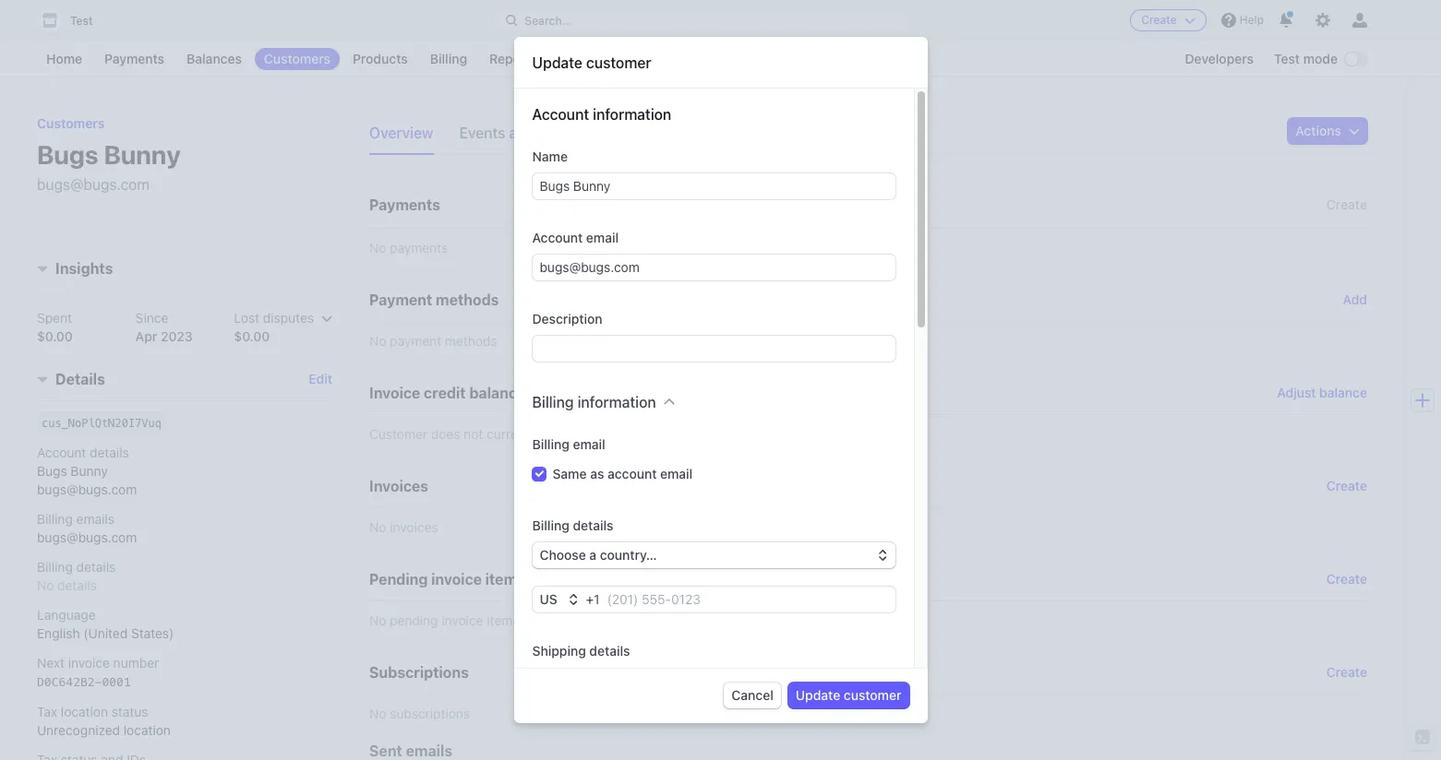 Task type: describe. For each thing, give the bounding box(es) containing it.
bunny inside 'account details bugs bunny bugs@bugs.com'
[[71, 464, 108, 480]]

lost
[[234, 311, 259, 326]]

1 balance from the left
[[469, 385, 526, 402]]

notifications image
[[1279, 13, 1294, 28]]

actions
[[1296, 123, 1342, 139]]

states)
[[131, 627, 174, 642]]

adjust balance button
[[1277, 384, 1368, 403]]

more button
[[624, 48, 692, 70]]

billing emails bugs@bugs.com
[[37, 512, 137, 546]]

balances link
[[177, 48, 251, 70]]

1 vertical spatial invoice
[[442, 613, 483, 629]]

customer inside button
[[844, 688, 902, 704]]

events and logs
[[459, 125, 567, 141]]

not
[[464, 427, 483, 442]]

cus_noplqtn20i7vuq button
[[42, 414, 162, 433]]

cancel
[[732, 688, 774, 704]]

details up language
[[57, 578, 97, 594]]

overview button
[[369, 118, 445, 155]]

connect link
[[550, 48, 620, 70]]

more
[[633, 51, 665, 66]]

status
[[112, 705, 148, 721]]

+ 1
[[586, 592, 600, 608]]

tax
[[37, 705, 57, 721]]

home link
[[37, 48, 91, 70]]

customer
[[369, 427, 428, 442]]

bugs inside 'account details bugs bunny bugs@bugs.com'
[[37, 464, 67, 480]]

create for pending invoice items
[[1327, 572, 1368, 587]]

customer does not currently have a balance.
[[369, 427, 636, 442]]

customers for customers
[[264, 51, 331, 66]]

billing information
[[532, 394, 656, 411]]

test for test
[[70, 14, 93, 28]]

actions button
[[1288, 118, 1368, 144]]

since apr 2023
[[135, 311, 193, 345]]

no pending invoice items
[[369, 613, 519, 629]]

developers link
[[1176, 48, 1263, 70]]

invoices
[[390, 520, 438, 536]]

edit
[[309, 372, 332, 387]]

emails for billing
[[76, 512, 114, 528]]

account details bugs bunny bugs@bugs.com
[[37, 446, 137, 498]]

billing for billing
[[430, 51, 467, 66]]

no subscriptions
[[369, 706, 470, 722]]

search…
[[525, 13, 572, 27]]

update customer inside button
[[796, 688, 902, 704]]

spent
[[37, 311, 72, 326]]

a inside "popup button"
[[590, 548, 597, 563]]

adjust balance
[[1277, 385, 1368, 401]]

billing for billing emails bugs@bugs.com
[[37, 512, 73, 528]]

account information
[[532, 106, 672, 123]]

currently
[[487, 427, 540, 442]]

customers for customers bugs bunny bugs@bugs.com
[[37, 115, 105, 131]]

no payments
[[369, 240, 448, 256]]

billing email
[[532, 437, 605, 452]]

sent emails
[[369, 743, 453, 760]]

disputes
[[263, 311, 314, 326]]

bugs@bugs.com inside customers bugs bunny bugs@bugs.com
[[37, 176, 150, 193]]

0 horizontal spatial a
[[575, 427, 582, 442]]

email for billing email
[[573, 437, 605, 452]]

invoice for items
[[431, 572, 482, 588]]

same as account email
[[553, 466, 693, 482]]

billing link
[[421, 48, 477, 70]]

connect
[[560, 51, 611, 66]]

account
[[608, 466, 657, 482]]

create button for subscriptions
[[1327, 664, 1368, 682]]

shipping
[[532, 644, 586, 659]]

same
[[553, 466, 587, 482]]

as
[[590, 466, 604, 482]]

0 vertical spatial update
[[532, 54, 583, 71]]

test button
[[37, 7, 111, 33]]

billing for billing email
[[532, 437, 570, 452]]

0 vertical spatial payments
[[104, 51, 164, 66]]

country…
[[600, 548, 657, 563]]

spent $0.00
[[37, 311, 73, 345]]

Search… search field
[[495, 9, 909, 32]]

create button for payments
[[1327, 192, 1368, 218]]

1
[[594, 592, 600, 608]]

details button
[[30, 361, 105, 391]]

Account email email field
[[532, 255, 895, 281]]

pending
[[390, 613, 438, 629]]

subscriptions
[[369, 665, 469, 681]]

0 horizontal spatial location
[[61, 705, 108, 721]]

adjust
[[1277, 385, 1316, 401]]

does
[[431, 427, 460, 442]]

billing for billing details no details
[[37, 560, 73, 576]]

language
[[37, 608, 96, 624]]

number
[[113, 656, 159, 672]]

lost disputes
[[234, 311, 314, 326]]

1 horizontal spatial location
[[124, 723, 171, 739]]

details for billing details
[[573, 518, 614, 534]]

emails for sent
[[406, 743, 453, 760]]

payments link
[[95, 48, 174, 70]]

pending invoice items
[[369, 572, 525, 588]]

(united
[[83, 627, 128, 642]]

balances
[[187, 51, 242, 66]]

reports link
[[480, 48, 547, 70]]

0 horizontal spatial update customer
[[532, 54, 651, 71]]

no payment methods
[[369, 333, 497, 349]]

bugs inside customers bugs bunny bugs@bugs.com
[[37, 139, 98, 170]]

bunny inside customers bugs bunny bugs@bugs.com
[[104, 139, 181, 170]]

balance inside button
[[1320, 385, 1368, 401]]

create button for pending invoice items
[[1327, 571, 1368, 589]]

insights
[[55, 261, 113, 277]]

no inside billing details no details
[[37, 578, 54, 594]]

products link
[[343, 48, 417, 70]]

create for payments
[[1327, 197, 1368, 212]]

2023
[[161, 329, 193, 345]]

no for invoices
[[369, 520, 386, 536]]



Task type: vqa. For each thing, say whether or not it's contained in the screenshot.
'Price information'
no



Task type: locate. For each thing, give the bounding box(es) containing it.
next
[[37, 656, 65, 672]]

emails down 'account details bugs bunny bugs@bugs.com'
[[76, 512, 114, 528]]

svg image
[[1349, 126, 1360, 137]]

billing up language
[[37, 560, 73, 576]]

details for billing details no details
[[76, 560, 116, 576]]

name
[[532, 149, 568, 164]]

email up description
[[586, 230, 619, 246]]

0 horizontal spatial $0.00
[[37, 329, 73, 345]]

1 vertical spatial update
[[796, 688, 841, 704]]

no for pending invoice items
[[369, 613, 386, 629]]

no
[[369, 240, 386, 256], [369, 333, 386, 349], [369, 520, 386, 536], [37, 578, 54, 594], [369, 613, 386, 629], [369, 706, 386, 722]]

+
[[586, 592, 594, 608]]

2 vertical spatial email
[[660, 466, 693, 482]]

details down billing emails bugs@bugs.com
[[76, 560, 116, 576]]

description
[[532, 311, 603, 327]]

tab list containing overview
[[369, 118, 593, 155]]

update customer
[[532, 54, 651, 71], [796, 688, 902, 704]]

0 horizontal spatial balance
[[469, 385, 526, 402]]

customers link left products link
[[255, 48, 340, 70]]

d0c642b2-
[[37, 676, 102, 690]]

1 vertical spatial emails
[[406, 743, 453, 760]]

1 horizontal spatial balance
[[1320, 385, 1368, 401]]

3 bugs@bugs.com from the top
[[37, 530, 137, 546]]

details right shipping
[[590, 644, 630, 659]]

1 horizontal spatial payments
[[369, 197, 440, 213]]

details inside 'account details bugs bunny bugs@bugs.com'
[[90, 446, 129, 461]]

1 vertical spatial customers
[[37, 115, 105, 131]]

update inside button
[[796, 688, 841, 704]]

1 horizontal spatial customers link
[[255, 48, 340, 70]]

0 vertical spatial invoice
[[431, 572, 482, 588]]

2 vertical spatial bugs@bugs.com
[[37, 530, 137, 546]]

1 vertical spatial payments
[[369, 197, 440, 213]]

account up logs
[[532, 106, 589, 123]]

no left payment
[[369, 333, 386, 349]]

cancel button
[[724, 683, 781, 709]]

create for subscriptions
[[1327, 665, 1368, 681]]

no left "payments"
[[369, 240, 386, 256]]

details down the cus_noplqtn20i7vuq
[[90, 446, 129, 461]]

0 vertical spatial bunny
[[104, 139, 181, 170]]

0 vertical spatial items
[[485, 572, 525, 588]]

tab list
[[369, 118, 593, 155]]

payment
[[369, 292, 432, 308]]

0 vertical spatial customers
[[264, 51, 331, 66]]

payments
[[104, 51, 164, 66], [369, 197, 440, 213]]

billing up the have
[[532, 394, 574, 411]]

reports
[[489, 51, 537, 66]]

no for payments
[[369, 240, 386, 256]]

$0.00 down lost
[[234, 329, 270, 345]]

create button
[[1130, 9, 1207, 31], [1327, 192, 1368, 218], [1327, 571, 1368, 589], [1327, 664, 1368, 682]]

1 horizontal spatial customer
[[844, 688, 902, 704]]

2 balance from the left
[[1320, 385, 1368, 401]]

1 horizontal spatial a
[[590, 548, 597, 563]]

customer
[[586, 54, 651, 71], [844, 688, 902, 704]]

no for subscriptions
[[369, 706, 386, 722]]

create
[[1142, 13, 1177, 27], [1327, 197, 1368, 212], [1327, 478, 1368, 494], [1327, 572, 1368, 587], [1327, 665, 1368, 681]]

methods
[[436, 292, 499, 308], [445, 333, 497, 349]]

0 vertical spatial information
[[593, 106, 672, 123]]

0 horizontal spatial update
[[532, 54, 583, 71]]

0 vertical spatial customers link
[[255, 48, 340, 70]]

update right cancel
[[796, 688, 841, 704]]

1 horizontal spatial emails
[[406, 743, 453, 760]]

invoices
[[369, 478, 428, 495]]

details
[[55, 372, 105, 388]]

account inside 'account details bugs bunny bugs@bugs.com'
[[37, 446, 86, 461]]

create link
[[1327, 477, 1368, 496]]

since
[[135, 311, 168, 326]]

0 vertical spatial account
[[532, 106, 589, 123]]

update customer button
[[788, 683, 909, 709]]

items down pending invoice items
[[487, 613, 519, 629]]

(201) 555-0123 telephone field
[[600, 587, 895, 613]]

next invoice number d0c642b2-0001
[[37, 656, 159, 690]]

customers link down home link
[[37, 115, 105, 131]]

2 bugs@bugs.com from the top
[[37, 482, 137, 498]]

and
[[509, 125, 535, 141]]

billing inside billing link
[[430, 51, 467, 66]]

a right the have
[[575, 427, 582, 442]]

unrecognized
[[37, 723, 120, 739]]

details for shipping details
[[590, 644, 630, 659]]

0001
[[102, 676, 131, 690]]

2 vertical spatial account
[[37, 446, 86, 461]]

balance right adjust
[[1320, 385, 1368, 401]]

Name text field
[[532, 174, 895, 199]]

billing details
[[532, 518, 614, 534]]

no for payment methods
[[369, 333, 386, 349]]

invoice for number
[[68, 656, 110, 672]]

email right account
[[660, 466, 693, 482]]

account down name
[[532, 230, 583, 246]]

0 vertical spatial methods
[[436, 292, 499, 308]]

invoice inside next invoice number d0c642b2-0001
[[68, 656, 110, 672]]

customers down home link
[[37, 115, 105, 131]]

test mode
[[1274, 51, 1338, 66]]

billing up same
[[532, 437, 570, 452]]

0 vertical spatial location
[[61, 705, 108, 721]]

1 horizontal spatial $0.00
[[234, 329, 270, 345]]

2 $0.00 from the left
[[234, 329, 270, 345]]

balance
[[469, 385, 526, 402], [1320, 385, 1368, 401]]

information for billing information
[[578, 394, 656, 411]]

test left the mode at the right
[[1274, 51, 1300, 66]]

0 horizontal spatial customer
[[586, 54, 651, 71]]

customers left the products
[[264, 51, 331, 66]]

events
[[459, 125, 506, 141]]

tax location status unrecognized location
[[37, 705, 171, 739]]

location down status
[[124, 723, 171, 739]]

items up no pending invoice items
[[485, 572, 525, 588]]

1 vertical spatial bunny
[[71, 464, 108, 480]]

bugs
[[37, 139, 98, 170], [37, 464, 67, 480]]

billing for billing details
[[532, 518, 570, 534]]

1 vertical spatial information
[[578, 394, 656, 411]]

1 vertical spatial methods
[[445, 333, 497, 349]]

choose
[[540, 548, 586, 563]]

1 horizontal spatial update
[[796, 688, 841, 704]]

billing up the choose
[[532, 518, 570, 534]]

no up sent
[[369, 706, 386, 722]]

pending
[[369, 572, 428, 588]]

information up balance.
[[578, 394, 656, 411]]

0 vertical spatial email
[[586, 230, 619, 246]]

0 vertical spatial customer
[[586, 54, 651, 71]]

0 vertical spatial update customer
[[532, 54, 651, 71]]

0 vertical spatial bugs
[[37, 139, 98, 170]]

0 horizontal spatial payments
[[104, 51, 164, 66]]

bugs@bugs.com up billing details no details
[[37, 530, 137, 546]]

emails inside billing emails bugs@bugs.com
[[76, 512, 114, 528]]

customers inside customers bugs bunny bugs@bugs.com
[[37, 115, 105, 131]]

0 horizontal spatial customers
[[37, 115, 105, 131]]

account down the cus_noplqtn20i7vuq
[[37, 446, 86, 461]]

test for test mode
[[1274, 51, 1300, 66]]

shipping details
[[532, 644, 630, 659]]

details up the choose a country…
[[573, 518, 614, 534]]

a
[[575, 427, 582, 442], [590, 548, 597, 563]]

no invoices
[[369, 520, 438, 536]]

information down more
[[593, 106, 672, 123]]

emails
[[76, 512, 114, 528], [406, 743, 453, 760]]

payments right home
[[104, 51, 164, 66]]

1 vertical spatial bugs@bugs.com
[[37, 482, 137, 498]]

information
[[593, 106, 672, 123], [578, 394, 656, 411]]

invoice
[[369, 385, 420, 402]]

1 vertical spatial account
[[532, 230, 583, 246]]

account for account information
[[532, 106, 589, 123]]

1 vertical spatial items
[[487, 613, 519, 629]]

events and logs button
[[459, 118, 579, 155]]

1 vertical spatial update customer
[[796, 688, 902, 704]]

0 vertical spatial emails
[[76, 512, 114, 528]]

invoice up d0c642b2-
[[68, 656, 110, 672]]

language english (united states)
[[37, 608, 174, 642]]

email for account email
[[586, 230, 619, 246]]

overview
[[369, 125, 434, 141]]

1 horizontal spatial customers
[[264, 51, 331, 66]]

update down the search…
[[532, 54, 583, 71]]

0 horizontal spatial emails
[[76, 512, 114, 528]]

$0.00 down 'spent'
[[37, 329, 73, 345]]

english
[[37, 627, 80, 642]]

products
[[353, 51, 408, 66]]

invoice credit balance
[[369, 385, 526, 402]]

billing inside billing emails bugs@bugs.com
[[37, 512, 73, 528]]

1 vertical spatial customers link
[[37, 115, 105, 131]]

1 vertical spatial location
[[124, 723, 171, 739]]

update
[[532, 54, 583, 71], [796, 688, 841, 704]]

1 horizontal spatial test
[[1274, 51, 1300, 66]]

no up language
[[37, 578, 54, 594]]

payments up 'no payments'
[[369, 197, 440, 213]]

1 vertical spatial a
[[590, 548, 597, 563]]

details for account details bugs bunny bugs@bugs.com
[[90, 446, 129, 461]]

no left invoices
[[369, 520, 386, 536]]

choose a country…
[[540, 548, 657, 563]]

invoice down pending invoice items
[[442, 613, 483, 629]]

apr
[[135, 329, 157, 345]]

billing for billing information
[[532, 394, 574, 411]]

1 bugs from the top
[[37, 139, 98, 170]]

details
[[90, 446, 129, 461], [573, 518, 614, 534], [76, 560, 116, 576], [57, 578, 97, 594], [590, 644, 630, 659]]

customers link
[[255, 48, 340, 70], [37, 115, 105, 131]]

1 bugs@bugs.com from the top
[[37, 176, 150, 193]]

home
[[46, 51, 82, 66]]

invoice
[[431, 572, 482, 588], [442, 613, 483, 629], [68, 656, 110, 672]]

balance.
[[585, 427, 636, 442]]

2 vertical spatial invoice
[[68, 656, 110, 672]]

email up the as
[[573, 437, 605, 452]]

2 bugs from the top
[[37, 464, 67, 480]]

developers
[[1185, 51, 1254, 66]]

mode
[[1304, 51, 1338, 66]]

logs
[[539, 125, 567, 141]]

location up unrecognized
[[61, 705, 108, 721]]

invoice up no pending invoice items
[[431, 572, 482, 588]]

methods down payment methods
[[445, 333, 497, 349]]

choose a country… button
[[532, 543, 895, 569]]

account for account email
[[532, 230, 583, 246]]

insights button
[[30, 251, 113, 280]]

1 $0.00 from the left
[[37, 329, 73, 345]]

0 horizontal spatial test
[[70, 14, 93, 28]]

billing details no details
[[37, 560, 116, 594]]

1 vertical spatial customer
[[844, 688, 902, 704]]

0 horizontal spatial customers link
[[37, 115, 105, 131]]

have
[[543, 427, 571, 442]]

1 vertical spatial email
[[573, 437, 605, 452]]

information for account information
[[593, 106, 672, 123]]

billing
[[430, 51, 467, 66], [532, 394, 574, 411], [532, 437, 570, 452], [37, 512, 73, 528], [532, 518, 570, 534], [37, 560, 73, 576]]

Description text field
[[532, 336, 895, 362]]

subscriptions
[[390, 706, 470, 722]]

bugs@bugs.com up billing emails bugs@bugs.com
[[37, 482, 137, 498]]

0 vertical spatial a
[[575, 427, 582, 442]]

1 vertical spatial test
[[1274, 51, 1300, 66]]

a right the choose
[[590, 548, 597, 563]]

credit
[[424, 385, 466, 402]]

no left pending
[[369, 613, 386, 629]]

payment methods
[[369, 292, 499, 308]]

edit button
[[309, 371, 332, 389]]

test up home
[[70, 14, 93, 28]]

0 vertical spatial bugs@bugs.com
[[37, 176, 150, 193]]

1 vertical spatial bugs
[[37, 464, 67, 480]]

test inside button
[[70, 14, 93, 28]]

add button
[[1343, 291, 1368, 309]]

billing left reports
[[430, 51, 467, 66]]

1 horizontal spatial update customer
[[796, 688, 902, 704]]

bugs@bugs.com up insights dropdown button
[[37, 176, 150, 193]]

emails down subscriptions
[[406, 743, 453, 760]]

location
[[61, 705, 108, 721], [124, 723, 171, 739]]

methods up "no payment methods" on the left top of the page
[[436, 292, 499, 308]]

billing down 'account details bugs bunny bugs@bugs.com'
[[37, 512, 73, 528]]

balance up customer does not currently have a balance. in the left bottom of the page
[[469, 385, 526, 402]]

0 vertical spatial test
[[70, 14, 93, 28]]

billing inside billing details no details
[[37, 560, 73, 576]]



